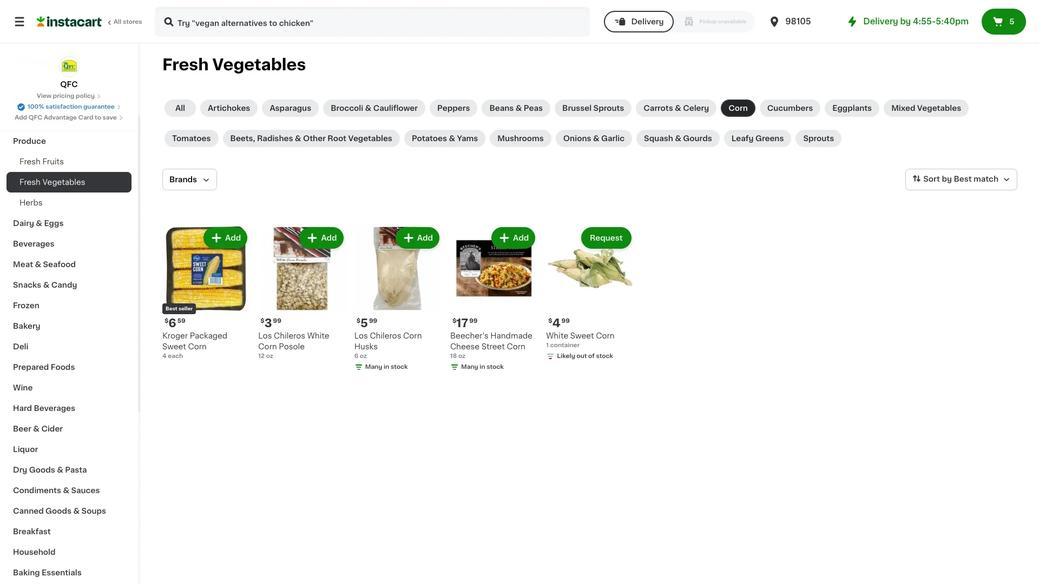 Task type: describe. For each thing, give the bounding box(es) containing it.
corn link
[[722, 100, 756, 117]]

product group containing 4
[[547, 225, 634, 364]]

vegetables inside mixed vegetables link
[[918, 105, 962, 112]]

carrots & celery
[[644, 105, 710, 112]]

foods
[[51, 364, 75, 372]]

breakfast link
[[6, 522, 132, 543]]

3
[[265, 318, 272, 329]]

& for beer & cider
[[33, 426, 40, 433]]

dairy & eggs link
[[6, 213, 132, 234]]

lists link
[[6, 51, 132, 73]]

frozen
[[13, 302, 39, 310]]

broccoli & cauliflower
[[331, 105, 418, 112]]

fresh fruits
[[19, 158, 64, 166]]

5:40pm
[[936, 17, 969, 25]]

produce link
[[6, 131, 132, 152]]

& for potatoes & yams
[[449, 135, 456, 142]]

vegetables inside beets, radishes & other root vegetables link
[[348, 135, 393, 142]]

100% satisfaction guarantee
[[28, 104, 115, 110]]

cheese
[[451, 344, 480, 351]]

qfc link
[[59, 56, 79, 90]]

baking essentials link
[[6, 563, 132, 584]]

artichokes link
[[200, 100, 258, 117]]

corn inside kroger packaged sweet corn 4 each
[[188, 344, 207, 351]]

59
[[178, 319, 186, 325]]

sweet inside kroger packaged sweet corn 4 each
[[162, 344, 186, 351]]

$ for 17
[[453, 319, 457, 325]]

& left other
[[295, 135, 301, 142]]

essentials
[[42, 570, 82, 577]]

meat & seafood link
[[6, 255, 132, 275]]

0 vertical spatial 6
[[169, 318, 176, 329]]

product group containing 17
[[451, 225, 538, 374]]

packaged
[[190, 333, 228, 340]]

container
[[551, 343, 580, 349]]

leafy greens
[[732, 135, 784, 142]]

99 for 17
[[470, 319, 478, 325]]

artichokes
[[208, 105, 250, 112]]

corn inside corn link
[[729, 105, 748, 112]]

beecher's
[[451, 333, 489, 340]]

stock for 17
[[487, 365, 504, 371]]

delivery by 4:55-5:40pm link
[[847, 15, 969, 28]]

add for 6
[[225, 235, 241, 242]]

condiments
[[13, 487, 61, 495]]

fresh for fresh fruits
[[19, 179, 41, 186]]

it
[[48, 36, 53, 44]]

all stores
[[114, 19, 142, 25]]

add button for 17
[[493, 229, 535, 248]]

household
[[13, 549, 56, 557]]

oz inside los chileros corn husks 6 oz
[[360, 354, 367, 360]]

$ for 6
[[165, 319, 169, 325]]

wine
[[13, 385, 33, 392]]

request
[[590, 235, 623, 242]]

pricing
[[53, 93, 74, 99]]

card
[[78, 115, 93, 121]]

brussel
[[563, 105, 592, 112]]

potatoes
[[412, 135, 447, 142]]

leafy
[[732, 135, 754, 142]]

best for best seller
[[166, 307, 178, 312]]

2 horizontal spatial stock
[[597, 354, 614, 360]]

corn inside 'white sweet corn 1 container'
[[596, 333, 615, 340]]

chileros for corn
[[274, 333, 306, 340]]

corn inside los chileros white corn posole 12 oz
[[259, 344, 277, 351]]

celery
[[684, 105, 710, 112]]

add for 3
[[321, 235, 337, 242]]

garlic
[[602, 135, 625, 142]]

in for 5
[[384, 365, 390, 371]]

snacks & candy link
[[6, 275, 132, 296]]

6 inside los chileros corn husks 6 oz
[[355, 354, 359, 360]]

add inside add qfc advantage card to save link
[[15, 115, 27, 121]]

meat
[[13, 261, 33, 269]]

white sweet corn 1 container
[[547, 333, 615, 349]]

condiments & sauces link
[[6, 481, 132, 501]]

policy
[[76, 93, 95, 99]]

liquor link
[[6, 440, 132, 460]]

condiments & sauces
[[13, 487, 100, 495]]

add for 5
[[417, 235, 433, 242]]

& for snacks & candy
[[43, 282, 49, 289]]

gourds
[[684, 135, 713, 142]]

$ for 3
[[261, 319, 265, 325]]

white inside los chileros white corn posole 12 oz
[[307, 333, 330, 340]]

recipes
[[13, 96, 45, 104]]

& for broccoli & cauliflower
[[365, 105, 372, 112]]

Best match Sort by field
[[906, 169, 1018, 191]]

5 inside product group
[[361, 318, 368, 329]]

99 for 3
[[273, 319, 282, 325]]

husks
[[355, 344, 378, 351]]

canned
[[13, 508, 44, 516]]

mixed vegetables
[[892, 105, 962, 112]]

corn inside beecher's handmade cheese street corn 18 oz
[[507, 344, 526, 351]]

0 vertical spatial fresh
[[162, 57, 209, 73]]

onions & garlic
[[564, 135, 625, 142]]

sprouts link
[[796, 130, 842, 147]]

of
[[589, 354, 595, 360]]

& left soups
[[73, 508, 80, 516]]

beer & cider link
[[6, 419, 132, 440]]

peas
[[524, 105, 543, 112]]

dairy & eggs
[[13, 220, 64, 227]]

12
[[259, 354, 265, 360]]

produce
[[13, 138, 46, 145]]

oz for corn
[[266, 354, 273, 360]]

advantage
[[44, 115, 77, 121]]

prepared foods link
[[6, 357, 132, 378]]

99 for 5
[[369, 319, 378, 325]]

mixed vegetables link
[[884, 100, 970, 117]]

dairy
[[13, 220, 34, 227]]

sweet inside 'white sweet corn 1 container'
[[571, 333, 594, 340]]

$ 5 99
[[357, 318, 378, 329]]

radishes
[[257, 135, 293, 142]]

kroger packaged sweet corn 4 each
[[162, 333, 228, 360]]

likely
[[557, 354, 576, 360]]

fresh vegetables link
[[6, 172, 132, 193]]

service type group
[[605, 11, 756, 32]]

mushrooms link
[[490, 130, 552, 147]]

$ 6 59
[[165, 318, 186, 329]]

meat & seafood
[[13, 261, 76, 269]]

corn inside los chileros corn husks 6 oz
[[403, 333, 422, 340]]

posole
[[279, 344, 305, 351]]

mixed
[[892, 105, 916, 112]]

0 vertical spatial sprouts
[[594, 105, 625, 112]]

leafy greens link
[[724, 130, 792, 147]]

peppers link
[[430, 100, 478, 117]]

product group containing 3
[[259, 225, 346, 361]]



Task type: locate. For each thing, give the bounding box(es) containing it.
4 add button from the left
[[493, 229, 535, 248]]

fruits
[[42, 158, 64, 166]]

fresh up the herbs
[[19, 179, 41, 186]]

$ inside $ 6 59
[[165, 319, 169, 325]]

product group containing 6
[[162, 225, 250, 361]]

99 inside $ 3 99
[[273, 319, 282, 325]]

match
[[974, 176, 999, 183]]

in down los chileros corn husks 6 oz
[[384, 365, 390, 371]]

oz
[[266, 354, 273, 360], [459, 354, 466, 360], [360, 354, 367, 360]]

0 vertical spatial fresh vegetables
[[162, 57, 306, 73]]

best inside field
[[954, 176, 972, 183]]

many in stock down los chileros corn husks 6 oz
[[365, 365, 408, 371]]

many in stock down street
[[461, 365, 504, 371]]

& left peas
[[516, 105, 522, 112]]

0 vertical spatial goods
[[29, 467, 55, 474]]

1 many from the left
[[461, 365, 479, 371]]

dry goods & pasta link
[[6, 460, 132, 481]]

$ up beecher's
[[453, 319, 457, 325]]

add button for 6
[[205, 229, 247, 248]]

98105 button
[[769, 6, 834, 37]]

2 many in stock from the left
[[365, 365, 408, 371]]

1 white from the left
[[307, 333, 330, 340]]

oz inside los chileros white corn posole 12 oz
[[266, 354, 273, 360]]

thanksgiving link
[[6, 110, 132, 131]]

1 horizontal spatial best
[[954, 176, 972, 183]]

chileros up husks
[[370, 333, 402, 340]]

0 vertical spatial 4
[[553, 318, 561, 329]]

by left 4:55-
[[901, 17, 912, 25]]

buy it again
[[30, 36, 76, 44]]

los chileros corn husks 6 oz
[[355, 333, 422, 360]]

& for condiments & sauces
[[63, 487, 69, 495]]

99 right 17
[[470, 319, 478, 325]]

eggs
[[44, 220, 64, 227]]

goods for canned
[[46, 508, 72, 516]]

4 99 from the left
[[369, 319, 378, 325]]

los up husks
[[355, 333, 368, 340]]

1 $ from the left
[[165, 319, 169, 325]]

1 horizontal spatial delivery
[[864, 17, 899, 25]]

brands button
[[162, 169, 217, 191]]

best match
[[954, 176, 999, 183]]

hard beverages
[[13, 405, 75, 413]]

delivery for delivery by 4:55-5:40pm
[[864, 17, 899, 25]]

qfc down 100%
[[29, 115, 42, 121]]

view
[[37, 93, 51, 99]]

1 oz from the left
[[266, 354, 273, 360]]

0 horizontal spatial 5
[[361, 318, 368, 329]]

1 horizontal spatial stock
[[487, 365, 504, 371]]

1 horizontal spatial qfc
[[60, 81, 78, 88]]

sprouts up "garlic"
[[594, 105, 625, 112]]

fresh vegetables up artichokes
[[162, 57, 306, 73]]

Search field
[[156, 8, 589, 36]]

1 horizontal spatial by
[[943, 176, 953, 183]]

1 vertical spatial sprouts
[[804, 135, 835, 142]]

1 add button from the left
[[205, 229, 247, 248]]

2 chileros from the left
[[370, 333, 402, 340]]

& left candy
[[43, 282, 49, 289]]

hard
[[13, 405, 32, 413]]

best left seller
[[166, 307, 178, 312]]

brands
[[170, 176, 197, 184]]

vegetables inside fresh vegetables link
[[42, 179, 85, 186]]

99 up 'white sweet corn 1 container' at the right bottom of the page
[[562, 319, 570, 325]]

instacart logo image
[[37, 15, 102, 28]]

delivery by 4:55-5:40pm
[[864, 17, 969, 25]]

best for best match
[[954, 176, 972, 183]]

$ 3 99
[[261, 318, 282, 329]]

5
[[1010, 18, 1015, 25], [361, 318, 368, 329]]

0 horizontal spatial chileros
[[274, 333, 306, 340]]

goods up condiments
[[29, 467, 55, 474]]

2 oz from the left
[[459, 354, 466, 360]]

1 vertical spatial best
[[166, 307, 178, 312]]

4 inside kroger packaged sweet corn 4 each
[[162, 354, 167, 360]]

99 for 4
[[562, 319, 570, 325]]

& inside "link"
[[594, 135, 600, 142]]

& right broccoli
[[365, 105, 372, 112]]

thanksgiving
[[13, 117, 65, 125]]

chileros up posole
[[274, 333, 306, 340]]

99 inside $ 5 99
[[369, 319, 378, 325]]

$ inside $ 3 99
[[261, 319, 265, 325]]

1 vertical spatial all
[[175, 105, 185, 112]]

1 vertical spatial 4
[[162, 354, 167, 360]]

1 vertical spatial 6
[[355, 354, 359, 360]]

0 vertical spatial best
[[954, 176, 972, 183]]

3 product group from the left
[[355, 225, 442, 374]]

carrots & celery link
[[637, 100, 717, 117]]

in down street
[[480, 365, 486, 371]]

stores
[[123, 19, 142, 25]]

1 vertical spatial qfc
[[29, 115, 42, 121]]

los for corn
[[259, 333, 272, 340]]

beverages inside beverages link
[[13, 240, 54, 248]]

chileros for husks
[[370, 333, 402, 340]]

herbs
[[19, 199, 43, 207]]

1 99 from the left
[[273, 319, 282, 325]]

liquor
[[13, 446, 38, 454]]

beer & cider
[[13, 426, 63, 433]]

beverages down dairy & eggs
[[13, 240, 54, 248]]

squash
[[645, 135, 674, 142]]

0 horizontal spatial 4
[[162, 354, 167, 360]]

vegetables down fresh fruits link
[[42, 179, 85, 186]]

1 product group from the left
[[162, 225, 250, 361]]

add button
[[205, 229, 247, 248], [301, 229, 343, 248], [397, 229, 439, 248], [493, 229, 535, 248]]

add button for 5
[[397, 229, 439, 248]]

0 horizontal spatial delivery
[[632, 18, 664, 25]]

sweet up each
[[162, 344, 186, 351]]

1 vertical spatial fresh vegetables
[[19, 179, 85, 186]]

2 $ from the left
[[261, 319, 265, 325]]

add qfc advantage card to save
[[15, 115, 117, 121]]

sweet up container
[[571, 333, 594, 340]]

0 horizontal spatial los
[[259, 333, 272, 340]]

many for 5
[[365, 365, 383, 371]]

goods down condiments & sauces
[[46, 508, 72, 516]]

0 horizontal spatial qfc
[[29, 115, 42, 121]]

0 horizontal spatial in
[[384, 365, 390, 371]]

& left eggs
[[36, 220, 42, 227]]

qfc
[[60, 81, 78, 88], [29, 115, 42, 121]]

fresh for produce
[[19, 158, 41, 166]]

in for 17
[[480, 365, 486, 371]]

$ inside the $ 4 99
[[549, 319, 553, 325]]

vegetables down broccoli & cauliflower link
[[348, 135, 393, 142]]

$ 17 99
[[453, 318, 478, 329]]

product group
[[162, 225, 250, 361], [259, 225, 346, 361], [355, 225, 442, 374], [451, 225, 538, 374], [547, 225, 634, 364]]

many down cheese
[[461, 365, 479, 371]]

buy it again link
[[6, 29, 132, 51]]

1 vertical spatial beverages
[[34, 405, 75, 413]]

oz for street
[[459, 354, 466, 360]]

pasta
[[65, 467, 87, 474]]

2 add button from the left
[[301, 229, 343, 248]]

1 horizontal spatial many in stock
[[461, 365, 504, 371]]

fresh vegetables down fruits
[[19, 179, 85, 186]]

1 horizontal spatial all
[[175, 105, 185, 112]]

& left yams
[[449, 135, 456, 142]]

& for onions & garlic
[[594, 135, 600, 142]]

$ left 59
[[165, 319, 169, 325]]

0 horizontal spatial stock
[[391, 365, 408, 371]]

5 inside the 5 button
[[1010, 18, 1015, 25]]

sort by
[[924, 176, 953, 183]]

chileros inside los chileros white corn posole 12 oz
[[274, 333, 306, 340]]

herbs link
[[6, 193, 132, 213]]

sort
[[924, 176, 941, 183]]

2 many from the left
[[365, 365, 383, 371]]

again
[[55, 36, 76, 44]]

vegetables right 'mixed'
[[918, 105, 962, 112]]

many
[[461, 365, 479, 371], [365, 365, 383, 371]]

2 vertical spatial fresh
[[19, 179, 41, 186]]

& inside 'link'
[[675, 105, 682, 112]]

goods for dry
[[29, 467, 55, 474]]

4 up container
[[553, 318, 561, 329]]

1 vertical spatial goods
[[46, 508, 72, 516]]

0 vertical spatial beverages
[[13, 240, 54, 248]]

3 add button from the left
[[397, 229, 439, 248]]

1 horizontal spatial many
[[461, 365, 479, 371]]

by for sort
[[943, 176, 953, 183]]

many in stock
[[461, 365, 504, 371], [365, 365, 408, 371]]

seller
[[179, 307, 193, 312]]

los for husks
[[355, 333, 368, 340]]

delivery for delivery
[[632, 18, 664, 25]]

satisfaction
[[46, 104, 82, 110]]

$ inside $ 5 99
[[357, 319, 361, 325]]

stock down los chileros corn husks 6 oz
[[391, 365, 408, 371]]

view pricing policy
[[37, 93, 95, 99]]

3 oz from the left
[[360, 354, 367, 360]]

fresh down produce on the left top
[[19, 158, 41, 166]]

0 vertical spatial by
[[901, 17, 912, 25]]

2 99 from the left
[[470, 319, 478, 325]]

hard beverages link
[[6, 399, 132, 419]]

& left gourds on the right top
[[675, 135, 682, 142]]

handmade
[[491, 333, 533, 340]]

$ up 12
[[261, 319, 265, 325]]

product group containing 5
[[355, 225, 442, 374]]

los inside los chileros white corn posole 12 oz
[[259, 333, 272, 340]]

1 horizontal spatial sweet
[[571, 333, 594, 340]]

6 down husks
[[355, 354, 359, 360]]

squash & gourds
[[645, 135, 713, 142]]

white inside 'white sweet corn 1 container'
[[547, 333, 569, 340]]

vegetables up artichokes
[[212, 57, 306, 73]]

sprouts down "cucumbers" at the right top of page
[[804, 135, 835, 142]]

beverages
[[13, 240, 54, 248], [34, 405, 75, 413]]

0 horizontal spatial many in stock
[[365, 365, 408, 371]]

recipes link
[[6, 90, 132, 110]]

0 horizontal spatial oz
[[266, 354, 273, 360]]

mushrooms
[[498, 135, 544, 142]]

many for 17
[[461, 365, 479, 371]]

2 white from the left
[[547, 333, 569, 340]]

beans & peas link
[[482, 100, 551, 117]]

0 horizontal spatial fresh vegetables
[[19, 179, 85, 186]]

& left celery
[[675, 105, 682, 112]]

deli
[[13, 343, 28, 351]]

canned goods & soups
[[13, 508, 106, 516]]

household link
[[6, 543, 132, 563]]

100% satisfaction guarantee button
[[17, 101, 121, 112]]

4 product group from the left
[[451, 225, 538, 374]]

many down husks
[[365, 365, 383, 371]]

& for carrots & celery
[[675, 105, 682, 112]]

99 inside $ 17 99
[[470, 319, 478, 325]]

qfc logo image
[[59, 56, 79, 77]]

1 horizontal spatial chileros
[[370, 333, 402, 340]]

2 product group from the left
[[259, 225, 346, 361]]

6 left 59
[[169, 318, 176, 329]]

& for squash & gourds
[[675, 135, 682, 142]]

potatoes & yams link
[[404, 130, 486, 147]]

17
[[457, 318, 469, 329]]

18
[[451, 354, 457, 360]]

1 horizontal spatial white
[[547, 333, 569, 340]]

request button
[[583, 229, 631, 248]]

1 chileros from the left
[[274, 333, 306, 340]]

by inside field
[[943, 176, 953, 183]]

all left 'stores'
[[114, 19, 121, 25]]

all for all
[[175, 105, 185, 112]]

1 vertical spatial sweet
[[162, 344, 186, 351]]

beer
[[13, 426, 31, 433]]

street
[[482, 344, 505, 351]]

likely out of stock
[[557, 354, 614, 360]]

canned goods & soups link
[[6, 501, 132, 522]]

& for meat & seafood
[[35, 261, 41, 269]]

tomatoes link
[[165, 130, 219, 147]]

None search field
[[155, 6, 591, 37]]

4 left each
[[162, 354, 167, 360]]

cauliflower
[[374, 105, 418, 112]]

& right beer
[[33, 426, 40, 433]]

$ inside $ 17 99
[[453, 319, 457, 325]]

1 horizontal spatial fresh vegetables
[[162, 57, 306, 73]]

0 horizontal spatial sweet
[[162, 344, 186, 351]]

lists
[[30, 58, 49, 66]]

1 many in stock from the left
[[461, 365, 504, 371]]

many in stock for 17
[[461, 365, 504, 371]]

99 inside the $ 4 99
[[562, 319, 570, 325]]

2 los from the left
[[355, 333, 368, 340]]

snacks
[[13, 282, 41, 289]]

0 vertical spatial qfc
[[60, 81, 78, 88]]

chileros inside los chileros corn husks 6 oz
[[370, 333, 402, 340]]

4
[[553, 318, 561, 329], [162, 354, 167, 360]]

0 horizontal spatial many
[[365, 365, 383, 371]]

bakery
[[13, 323, 40, 330]]

& left "garlic"
[[594, 135, 600, 142]]

onions
[[564, 135, 592, 142]]

delivery inside button
[[632, 18, 664, 25]]

add for 17
[[513, 235, 529, 242]]

1 horizontal spatial in
[[480, 365, 486, 371]]

stock right of
[[597, 354, 614, 360]]

99 up husks
[[369, 319, 378, 325]]

& left pasta
[[57, 467, 63, 474]]

0 horizontal spatial by
[[901, 17, 912, 25]]

beverages up cider
[[34, 405, 75, 413]]

2 horizontal spatial oz
[[459, 354, 466, 360]]

$ up husks
[[357, 319, 361, 325]]

baking
[[13, 570, 40, 577]]

oz right '18' at the left
[[459, 354, 466, 360]]

1 horizontal spatial los
[[355, 333, 368, 340]]

$ for 5
[[357, 319, 361, 325]]

5 $ from the left
[[357, 319, 361, 325]]

by for delivery
[[901, 17, 912, 25]]

stock down street
[[487, 365, 504, 371]]

& for dairy & eggs
[[36, 220, 42, 227]]

oz down husks
[[360, 354, 367, 360]]

$ for 4
[[549, 319, 553, 325]]

all up tomatoes
[[175, 105, 185, 112]]

0 horizontal spatial 6
[[169, 318, 176, 329]]

1 horizontal spatial sprouts
[[804, 135, 835, 142]]

los inside los chileros corn husks 6 oz
[[355, 333, 368, 340]]

0 vertical spatial sweet
[[571, 333, 594, 340]]

stock for 5
[[391, 365, 408, 371]]

5 product group from the left
[[547, 225, 634, 364]]

many in stock for 5
[[365, 365, 408, 371]]

1 vertical spatial 5
[[361, 318, 368, 329]]

fresh up all link
[[162, 57, 209, 73]]

all for all stores
[[114, 19, 121, 25]]

0 horizontal spatial sprouts
[[594, 105, 625, 112]]

baking essentials
[[13, 570, 82, 577]]

los down 3
[[259, 333, 272, 340]]

0 horizontal spatial all
[[114, 19, 121, 25]]

all
[[114, 19, 121, 25], [175, 105, 185, 112]]

& for beans & peas
[[516, 105, 522, 112]]

best left match
[[954, 176, 972, 183]]

greens
[[756, 135, 784, 142]]

0 vertical spatial all
[[114, 19, 121, 25]]

qfc up view pricing policy "link"
[[60, 81, 78, 88]]

2 in from the left
[[384, 365, 390, 371]]

0 vertical spatial 5
[[1010, 18, 1015, 25]]

0 horizontal spatial white
[[307, 333, 330, 340]]

by
[[901, 17, 912, 25], [943, 176, 953, 183]]

3 $ from the left
[[453, 319, 457, 325]]

oz right 12
[[266, 354, 273, 360]]

1 los from the left
[[259, 333, 272, 340]]

cucumbers
[[768, 105, 814, 112]]

1 vertical spatial fresh
[[19, 158, 41, 166]]

beecher's handmade cheese street corn 18 oz
[[451, 333, 533, 360]]

4 $ from the left
[[549, 319, 553, 325]]

& right meat
[[35, 261, 41, 269]]

0 horizontal spatial best
[[166, 307, 178, 312]]

add button for 3
[[301, 229, 343, 248]]

buy
[[30, 36, 46, 44]]

& left sauces
[[63, 487, 69, 495]]

3 99 from the left
[[562, 319, 570, 325]]

1 horizontal spatial 6
[[355, 354, 359, 360]]

1 horizontal spatial 5
[[1010, 18, 1015, 25]]

cucumbers link
[[760, 100, 821, 117]]

brussel sprouts
[[563, 105, 625, 112]]

beverages link
[[6, 234, 132, 255]]

$ up 1
[[549, 319, 553, 325]]

los
[[259, 333, 272, 340], [355, 333, 368, 340]]

99 right 3
[[273, 319, 282, 325]]

beverages inside hard beverages link
[[34, 405, 75, 413]]

broccoli & cauliflower link
[[323, 100, 426, 117]]

1 horizontal spatial 4
[[553, 318, 561, 329]]

1 in from the left
[[480, 365, 486, 371]]

& inside 'link'
[[675, 135, 682, 142]]

dry goods & pasta
[[13, 467, 87, 474]]

1 vertical spatial by
[[943, 176, 953, 183]]

1 horizontal spatial oz
[[360, 354, 367, 360]]

oz inside beecher's handmade cheese street corn 18 oz
[[459, 354, 466, 360]]

breakfast
[[13, 529, 51, 536]]

by right sort
[[943, 176, 953, 183]]



Task type: vqa. For each thing, say whether or not it's contained in the screenshot.
17 $
yes



